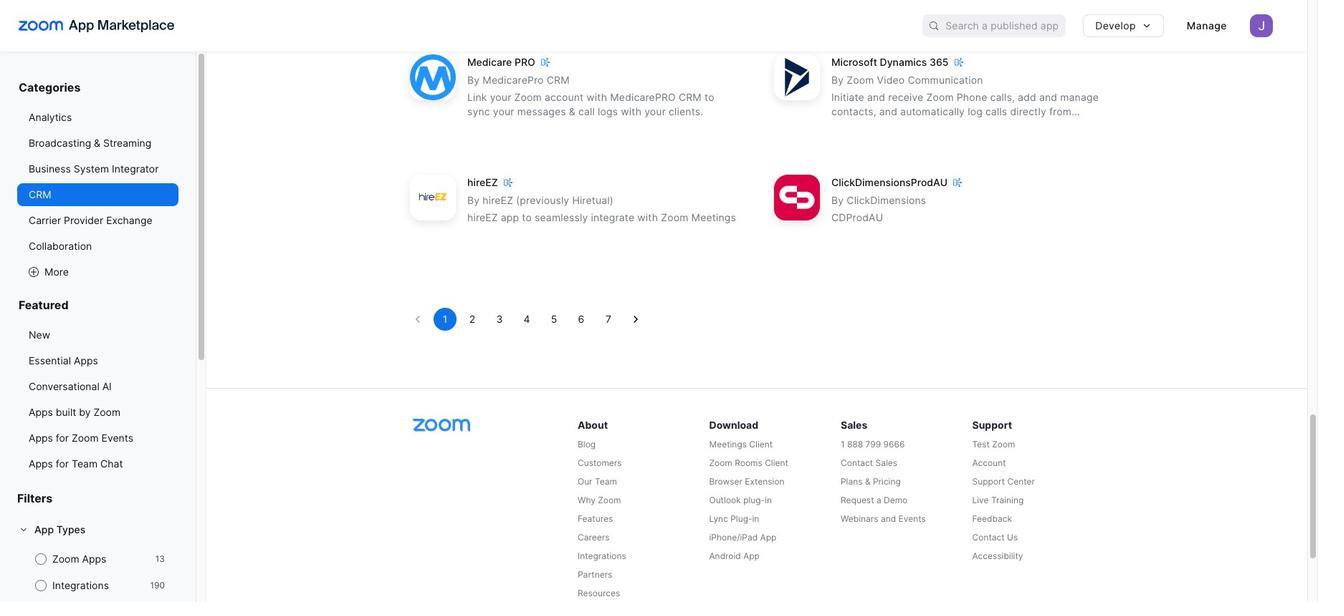 Task type: vqa. For each thing, say whether or not it's contained in the screenshot.


Task type: describe. For each thing, give the bounding box(es) containing it.
request a demo link
[[841, 495, 970, 508]]

live training
[[972, 496, 1024, 506]]

7 link
[[597, 308, 620, 331]]

webinars and events link
[[841, 514, 970, 526]]

broadcasting & streaming
[[29, 137, 151, 149]]

lync plug-in link
[[709, 514, 838, 526]]

by for by hireez (previously hiretual) hireez app to seamlessly integrate with zoom meetings
[[467, 194, 480, 207]]

built
[[56, 406, 76, 419]]

apps inside essential apps link
[[74, 355, 98, 367]]

& for plans & pricing
[[865, 477, 871, 488]]

test zoom link
[[972, 439, 1101, 452]]

contact us link
[[972, 532, 1101, 545]]

888
[[847, 440, 863, 450]]

zoom up initiate
[[847, 74, 874, 86]]

about link
[[578, 418, 706, 433]]

zoom apps
[[52, 553, 106, 566]]

3
[[496, 313, 503, 326]]

dynamics inside the by zoom video communication initiate and receive zoom phone calls, add and manage contacts, and automatically log calls directly from microsoft dynamics 365 crm.
[[880, 120, 928, 132]]

app inside dropdown button
[[34, 524, 54, 536]]

meetings inside by hireez (previously hiretual) hireez app to seamlessly integrate with zoom meetings
[[691, 212, 736, 224]]

browser
[[709, 477, 743, 488]]

us
[[1007, 533, 1018, 544]]

automatically
[[900, 106, 965, 118]]

system
[[74, 163, 109, 175]]

medicare
[[467, 56, 512, 68]]

crm link
[[17, 184, 178, 206]]

0 vertical spatial hireez
[[467, 177, 498, 189]]

apps for apps for team chat
[[29, 458, 53, 470]]

extension
[[745, 477, 785, 488]]

collaboration
[[29, 240, 92, 252]]

directly
[[1010, 106, 1047, 118]]

about
[[578, 420, 608, 432]]

receive
[[888, 91, 924, 103]]

zoom inside the by medicarepro crm link your zoom account with medicarepro crm to sync your messages & call logs with your clients.
[[514, 91, 542, 103]]

broadcasting
[[29, 137, 91, 149]]

app types
[[34, 524, 86, 536]]

2
[[469, 313, 475, 326]]

featured
[[19, 298, 69, 313]]

accessibility link
[[972, 551, 1101, 564]]

live training link
[[972, 495, 1101, 508]]

plug-
[[743, 496, 765, 506]]

365 inside the by zoom video communication initiate and receive zoom phone calls, add and manage contacts, and automatically log calls directly from microsoft dynamics 365 crm.
[[930, 120, 950, 132]]

accessibility
[[972, 552, 1023, 562]]

test
[[972, 440, 990, 450]]

1 888 799 9666
[[841, 440, 905, 450]]

zoom rooms client
[[709, 458, 788, 469]]

app
[[501, 212, 519, 224]]

download
[[709, 420, 759, 432]]

for for team
[[56, 458, 69, 470]]

phone
[[957, 91, 987, 103]]

1 link
[[434, 308, 457, 331]]

9666
[[884, 440, 905, 450]]

meetings client
[[709, 440, 773, 450]]

pricing
[[873, 477, 901, 488]]

6 link
[[570, 308, 593, 331]]

log
[[968, 106, 983, 118]]

0 vertical spatial client
[[749, 440, 773, 450]]

apps built by zoom link
[[17, 401, 178, 424]]

webinars
[[841, 514, 879, 525]]

new link
[[17, 324, 178, 347]]

iphone/ipad app link
[[709, 532, 838, 545]]

outlook
[[709, 496, 741, 506]]

collaboration link
[[17, 235, 178, 258]]

5 link
[[543, 308, 566, 331]]

app for android app
[[743, 552, 760, 562]]

4 link
[[515, 308, 538, 331]]

1 horizontal spatial integrations
[[578, 552, 626, 562]]

and down demo
[[881, 514, 896, 525]]

(previously
[[516, 194, 569, 207]]

initiate
[[832, 91, 864, 103]]

sales link
[[841, 418, 970, 433]]

zoom down our team
[[598, 496, 621, 506]]

zoom right by
[[93, 406, 120, 419]]

0 vertical spatial 365
[[930, 56, 949, 68]]

zoom inside by hireez (previously hiretual) hireez app to seamlessly integrate with zoom meetings
[[661, 212, 689, 224]]

blog link
[[578, 439, 706, 452]]

essential apps
[[29, 355, 98, 367]]

contact sales
[[841, 458, 898, 469]]

microsoft dynamics 365
[[832, 56, 949, 68]]

0 vertical spatial with
[[587, 91, 607, 103]]

app for iphone/ipad app
[[760, 533, 777, 544]]

medicare pro
[[467, 56, 535, 68]]

streaming
[[103, 137, 151, 149]]

190
[[150, 581, 165, 591]]

outlook plug-in
[[709, 496, 772, 506]]

feedback link
[[972, 514, 1101, 526]]

center
[[1008, 477, 1035, 488]]

to inside by hireez (previously hiretual) hireez app to seamlessly integrate with zoom meetings
[[522, 212, 532, 224]]

2 horizontal spatial crm
[[679, 91, 702, 103]]

essential
[[29, 355, 71, 367]]

pro
[[515, 56, 535, 68]]

by hireez (previously hiretual) hireez app to seamlessly integrate with zoom meetings
[[467, 194, 736, 224]]

why zoom
[[578, 496, 621, 506]]

careers link
[[578, 532, 706, 545]]

analytics link
[[17, 106, 178, 129]]

manage
[[1060, 91, 1099, 103]]

zoom right test
[[992, 440, 1015, 450]]

and down receive
[[879, 106, 898, 118]]

go to next page image
[[629, 313, 643, 327]]

rooms
[[735, 458, 763, 469]]

1 horizontal spatial sales
[[876, 458, 898, 469]]

clickdimensionsprodau
[[832, 177, 948, 189]]

support for support center
[[972, 477, 1005, 488]]

messages
[[517, 106, 566, 118]]

support for support
[[972, 420, 1012, 432]]

seamlessly
[[535, 212, 588, 224]]

conversational ai
[[29, 381, 112, 393]]

webinars and events
[[841, 514, 926, 525]]

request a demo
[[841, 496, 908, 506]]

1 for 1
[[443, 313, 448, 326]]

account
[[545, 91, 584, 103]]

chat
[[100, 458, 123, 470]]

to inside the by medicarepro crm link your zoom account with medicarepro crm to sync your messages & call logs with your clients.
[[705, 91, 715, 103]]

cdprodau
[[832, 212, 883, 224]]

1 888 799 9666 link
[[841, 439, 970, 452]]

new
[[29, 329, 50, 341]]

customers
[[578, 458, 622, 469]]

contact for contact us
[[972, 533, 1005, 544]]

7
[[606, 313, 612, 326]]

hiretual)
[[572, 194, 614, 207]]

apps for zoom events
[[29, 432, 133, 444]]

contact for contact sales
[[841, 458, 873, 469]]



Task type: locate. For each thing, give the bounding box(es) containing it.
microsoft up initiate
[[832, 56, 877, 68]]

apps inside apps built by zoom link
[[29, 406, 53, 419]]

hireez up app
[[483, 194, 513, 207]]

1 vertical spatial events
[[899, 514, 926, 525]]

365
[[930, 56, 949, 68], [930, 120, 950, 132]]

0 horizontal spatial events
[[101, 432, 133, 444]]

by up link
[[467, 74, 480, 86]]

meetings
[[691, 212, 736, 224], [709, 440, 747, 450]]

android app link
[[709, 551, 838, 564]]

request
[[841, 496, 874, 506]]

carrier provider exchange
[[29, 214, 152, 227]]

0 vertical spatial events
[[101, 432, 133, 444]]

with inside by hireez (previously hiretual) hireez app to seamlessly integrate with zoom meetings
[[638, 212, 658, 224]]

1 horizontal spatial team
[[595, 477, 617, 488]]

contact down feedback
[[972, 533, 1005, 544]]

support center link
[[972, 476, 1101, 489]]

apps
[[74, 355, 98, 367], [29, 406, 53, 419], [29, 432, 53, 444], [29, 458, 53, 470], [82, 553, 106, 566]]

zoom right "integrate"
[[661, 212, 689, 224]]

0 vertical spatial contact
[[841, 458, 873, 469]]

microsoft
[[832, 56, 877, 68], [832, 120, 877, 132]]

by
[[467, 74, 480, 86], [832, 74, 844, 86], [467, 194, 480, 207], [832, 194, 844, 207]]

1 left 888
[[841, 440, 845, 450]]

2 for from the top
[[56, 458, 69, 470]]

in down plug-
[[752, 514, 759, 525]]

android app
[[709, 552, 760, 562]]

account
[[972, 458, 1006, 469]]

apps for apps built by zoom
[[29, 406, 53, 419]]

integrator
[[112, 163, 159, 175]]

dynamics down receive
[[880, 120, 928, 132]]

for down apps for zoom events
[[56, 458, 69, 470]]

& down analytics link
[[94, 137, 100, 149]]

to right medicarepro
[[705, 91, 715, 103]]

1 vertical spatial client
[[765, 458, 788, 469]]

1 microsoft from the top
[[832, 56, 877, 68]]

0 horizontal spatial sales
[[841, 420, 868, 432]]

1 vertical spatial 1
[[841, 440, 845, 450]]

1 vertical spatial with
[[621, 106, 642, 118]]

for for zoom
[[56, 432, 69, 444]]

& left call
[[569, 106, 576, 118]]

by
[[79, 406, 91, 419]]

manage button
[[1176, 14, 1239, 37]]

test zoom
[[972, 440, 1015, 450]]

zoom up messages on the top left of the page
[[514, 91, 542, 103]]

2 vertical spatial hireez
[[467, 212, 498, 224]]

banner
[[0, 0, 1308, 52]]

client down meetings client link at the right of page
[[765, 458, 788, 469]]

by inside the by medicarepro crm link your zoom account with medicarepro crm to sync your messages & call logs with your clients.
[[467, 74, 480, 86]]

plug-
[[731, 514, 752, 525]]

& right plans on the right of page
[[865, 477, 871, 488]]

1 for from the top
[[56, 432, 69, 444]]

crm up account
[[547, 74, 570, 86]]

provider
[[64, 214, 103, 227]]

zoom down "types"
[[52, 553, 79, 566]]

apps for apps for zoom events
[[29, 432, 53, 444]]

0 vertical spatial in
[[765, 496, 772, 506]]

by inside the by zoom video communication initiate and receive zoom phone calls, add and manage contacts, and automatically log calls directly from microsoft dynamics 365 crm.
[[832, 74, 844, 86]]

1 horizontal spatial crm
[[547, 74, 570, 86]]

logs
[[598, 106, 618, 118]]

1 horizontal spatial events
[[899, 514, 926, 525]]

manage
[[1187, 19, 1227, 32]]

1 vertical spatial &
[[94, 137, 100, 149]]

1 vertical spatial dynamics
[[880, 120, 928, 132]]

crm inside crm link
[[29, 189, 51, 201]]

contact us
[[972, 533, 1018, 544]]

app
[[34, 524, 54, 536], [760, 533, 777, 544], [743, 552, 760, 562]]

conversational ai link
[[17, 376, 178, 399]]

dynamics up video
[[880, 56, 927, 68]]

app types button
[[17, 519, 178, 542]]

and
[[867, 91, 885, 103], [1039, 91, 1057, 103], [879, 106, 898, 118], [881, 514, 896, 525]]

Search text field
[[946, 15, 1066, 36]]

training
[[991, 496, 1024, 506]]

2 vertical spatial crm
[[29, 189, 51, 201]]

zoom up automatically
[[927, 91, 954, 103]]

2 microsoft from the top
[[832, 120, 877, 132]]

for
[[56, 432, 69, 444], [56, 458, 69, 470]]

2 link
[[461, 308, 484, 331]]

0 vertical spatial 1
[[443, 313, 448, 326]]

0 horizontal spatial in
[[752, 514, 759, 525]]

support up test zoom
[[972, 420, 1012, 432]]

0 vertical spatial &
[[569, 106, 576, 118]]

365 down automatically
[[930, 120, 950, 132]]

apps up filters
[[29, 458, 53, 470]]

crm.
[[952, 120, 978, 132]]

with up call
[[587, 91, 607, 103]]

0 horizontal spatial integrations
[[52, 580, 109, 592]]

plans & pricing link
[[841, 476, 970, 489]]

1 for 1 888 799 9666
[[841, 440, 845, 450]]

1 horizontal spatial to
[[705, 91, 715, 103]]

customers link
[[578, 458, 706, 471]]

1 vertical spatial microsoft
[[832, 120, 877, 132]]

0 horizontal spatial 1
[[443, 313, 448, 326]]

types
[[56, 524, 86, 536]]

1 vertical spatial contact
[[972, 533, 1005, 544]]

5
[[551, 313, 557, 326]]

our team
[[578, 477, 617, 488]]

browser extension link
[[709, 476, 838, 489]]

0 horizontal spatial crm
[[29, 189, 51, 201]]

contact inside contact us link
[[972, 533, 1005, 544]]

crm up clients.
[[679, 91, 702, 103]]

0 vertical spatial dynamics
[[880, 56, 927, 68]]

zoom down by
[[72, 432, 99, 444]]

by inside by hireez (previously hiretual) hireez app to seamlessly integrate with zoom meetings
[[467, 194, 480, 207]]

link
[[467, 91, 487, 103]]

0 vertical spatial microsoft
[[832, 56, 877, 68]]

in for plug-
[[752, 514, 759, 525]]

our team link
[[578, 476, 706, 489]]

1 vertical spatial in
[[752, 514, 759, 525]]

with
[[587, 91, 607, 103], [621, 106, 642, 118], [638, 212, 658, 224]]

develop
[[1095, 19, 1136, 32]]

team down the customers at the bottom
[[595, 477, 617, 488]]

search a published app element
[[923, 14, 1066, 37]]

in down the browser extension link
[[765, 496, 772, 506]]

0 vertical spatial integrations
[[578, 552, 626, 562]]

hireez down sync
[[467, 177, 498, 189]]

0 vertical spatial to
[[705, 91, 715, 103]]

apps left built
[[29, 406, 53, 419]]

feedback
[[972, 514, 1012, 525]]

medicarepro
[[610, 91, 676, 103]]

1 vertical spatial hireez
[[483, 194, 513, 207]]

zoom
[[847, 74, 874, 86], [514, 91, 542, 103], [927, 91, 954, 103], [661, 212, 689, 224], [93, 406, 120, 419], [72, 432, 99, 444], [992, 440, 1015, 450], [709, 458, 732, 469], [598, 496, 621, 506], [52, 553, 79, 566]]

app down lync plug-in link
[[760, 533, 777, 544]]

business system integrator
[[29, 163, 159, 175]]

0 vertical spatial meetings
[[691, 212, 736, 224]]

apps inside apps for team chat link
[[29, 458, 53, 470]]

1 vertical spatial for
[[56, 458, 69, 470]]

apps down app types dropdown button
[[82, 553, 106, 566]]

support link
[[972, 418, 1101, 433]]

by for by clickdimensions cdprodau
[[832, 194, 844, 207]]

by left (previously
[[467, 194, 480, 207]]

0 horizontal spatial to
[[522, 212, 532, 224]]

0 horizontal spatial &
[[94, 137, 100, 149]]

crm up carrier at the top of the page
[[29, 189, 51, 201]]

hireez left app
[[467, 212, 498, 224]]

dynamics
[[880, 56, 927, 68], [880, 120, 928, 132]]

1 vertical spatial team
[[595, 477, 617, 488]]

1 horizontal spatial 1
[[841, 440, 845, 450]]

events inside apps for zoom events link
[[101, 432, 133, 444]]

0 vertical spatial sales
[[841, 420, 868, 432]]

1 horizontal spatial app
[[743, 552, 760, 562]]

sales up pricing
[[876, 458, 898, 469]]

1 horizontal spatial contact
[[972, 533, 1005, 544]]

1 vertical spatial 365
[[930, 120, 950, 132]]

1 horizontal spatial &
[[569, 106, 576, 118]]

1 vertical spatial crm
[[679, 91, 702, 103]]

apps inside apps for zoom events link
[[29, 432, 53, 444]]

apps for team chat link
[[17, 453, 178, 476]]

0 horizontal spatial app
[[34, 524, 54, 536]]

your
[[490, 91, 511, 103], [493, 106, 514, 118], [645, 106, 666, 118]]

0 vertical spatial crm
[[547, 74, 570, 86]]

1 vertical spatial sales
[[876, 458, 898, 469]]

by up initiate
[[832, 74, 844, 86]]

support down the account
[[972, 477, 1005, 488]]

with down medicarepro
[[621, 106, 642, 118]]

zoom up browser
[[709, 458, 732, 469]]

2 vertical spatial &
[[865, 477, 871, 488]]

and down video
[[867, 91, 885, 103]]

by for by zoom video communication initiate and receive zoom phone calls, add and manage contacts, and automatically log calls directly from microsoft dynamics 365 crm.
[[832, 74, 844, 86]]

by inside the by clickdimensions cdprodau
[[832, 194, 844, 207]]

contacts,
[[832, 106, 876, 118]]

2 horizontal spatial &
[[865, 477, 871, 488]]

featured button
[[17, 298, 178, 324]]

conversational
[[29, 381, 99, 393]]

events
[[101, 432, 133, 444], [899, 514, 926, 525]]

events inside webinars and events link
[[899, 514, 926, 525]]

microsoft down contacts,
[[832, 120, 877, 132]]

0 horizontal spatial team
[[72, 458, 98, 470]]

for down built
[[56, 432, 69, 444]]

exchange
[[106, 214, 152, 227]]

by for by medicarepro crm link your zoom account with medicarepro crm to sync your messages & call logs with your clients.
[[467, 74, 480, 86]]

business system integrator link
[[17, 158, 178, 181]]

live
[[972, 496, 989, 506]]

plans
[[841, 477, 863, 488]]

& inside the by medicarepro crm link your zoom account with medicarepro crm to sync your messages & call logs with your clients.
[[569, 106, 576, 118]]

with right "integrate"
[[638, 212, 658, 224]]

calls
[[986, 106, 1007, 118]]

799
[[866, 440, 881, 450]]

sync
[[467, 106, 490, 118]]

365 up communication
[[930, 56, 949, 68]]

apps down new link
[[74, 355, 98, 367]]

events down request a demo link
[[899, 514, 926, 525]]

broadcasting & streaming link
[[17, 132, 178, 155]]

1 vertical spatial integrations
[[52, 580, 109, 592]]

0 horizontal spatial contact
[[841, 458, 873, 469]]

microsoft inside the by zoom video communication initiate and receive zoom phone calls, add and manage contacts, and automatically log calls directly from microsoft dynamics 365 crm.
[[832, 120, 877, 132]]

support
[[972, 420, 1012, 432], [972, 477, 1005, 488]]

0 vertical spatial for
[[56, 432, 69, 444]]

1 support from the top
[[972, 420, 1012, 432]]

integrations up partners
[[578, 552, 626, 562]]

client up zoom rooms client
[[749, 440, 773, 450]]

1 vertical spatial support
[[972, 477, 1005, 488]]

zoom rooms client link
[[709, 458, 838, 471]]

sales
[[841, 420, 868, 432], [876, 458, 898, 469]]

integrations
[[578, 552, 626, 562], [52, 580, 109, 592]]

app down iphone/ipad app
[[743, 552, 760, 562]]

contact down 888
[[841, 458, 873, 469]]

contact inside contact sales link
[[841, 458, 873, 469]]

1 vertical spatial to
[[522, 212, 532, 224]]

by up cdprodau
[[832, 194, 844, 207]]

add
[[1018, 91, 1036, 103]]

events up chat
[[101, 432, 133, 444]]

1 horizontal spatial in
[[765, 496, 772, 506]]

0 vertical spatial support
[[972, 420, 1012, 432]]

apps down the apps built by zoom
[[29, 432, 53, 444]]

1 vertical spatial meetings
[[709, 440, 747, 450]]

communication
[[908, 74, 983, 86]]

in for plug-
[[765, 496, 772, 506]]

integrations down zoom apps
[[52, 580, 109, 592]]

clickdimensions
[[847, 194, 926, 207]]

banner containing develop
[[0, 0, 1308, 52]]

6
[[578, 313, 585, 326]]

2 support from the top
[[972, 477, 1005, 488]]

careers
[[578, 533, 610, 544]]

to right app
[[522, 212, 532, 224]]

sales up 888
[[841, 420, 868, 432]]

app left "types"
[[34, 524, 54, 536]]

0 vertical spatial team
[[72, 458, 98, 470]]

and up from
[[1039, 91, 1057, 103]]

1 left 2
[[443, 313, 448, 326]]

team down apps for zoom events
[[72, 458, 98, 470]]

2 horizontal spatial app
[[760, 533, 777, 544]]

2 vertical spatial with
[[638, 212, 658, 224]]

& for broadcasting & streaming
[[94, 137, 100, 149]]



